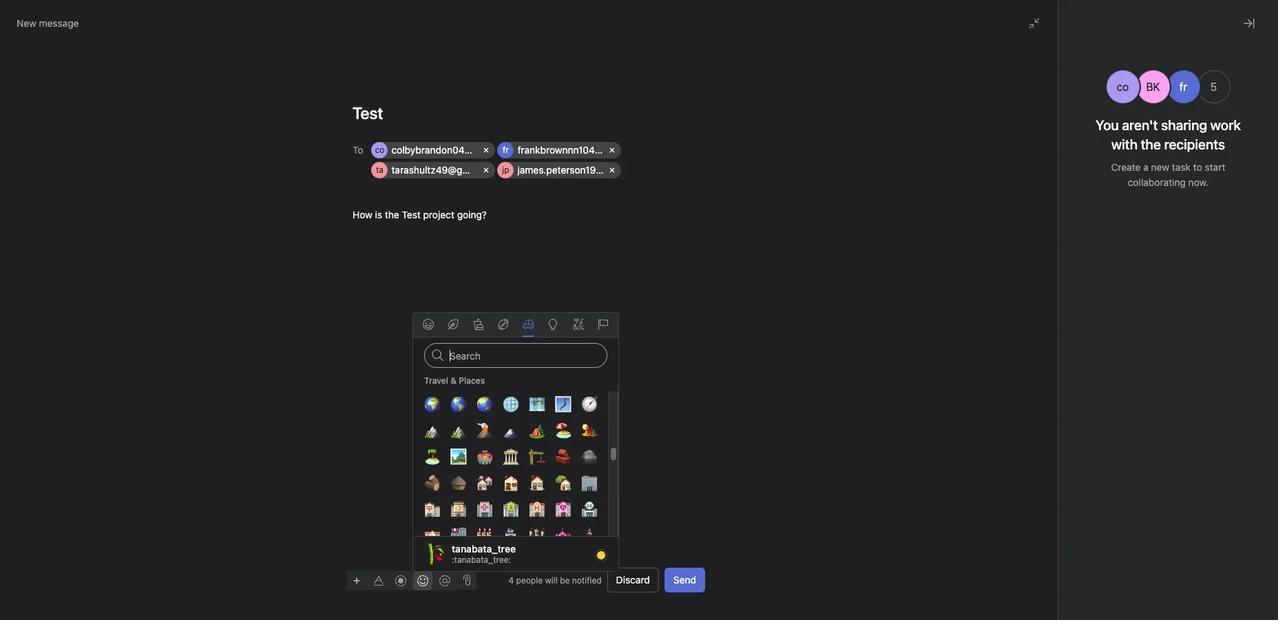 Task type: locate. For each thing, give the bounding box(es) containing it.
to
[[353, 144, 363, 155]]

0 horizontal spatial the
[[385, 209, 399, 221]]

0 vertical spatial bk
[[1064, 63, 1075, 73]]

1 horizontal spatial tarashultz49@gmail.com
[[962, 375, 1073, 387]]

days
[[1029, 16, 1047, 26]]

the for colbybrandon04@gmail.com
[[956, 398, 970, 409]]

1 horizontal spatial co
[[1117, 81, 1130, 93]]

share button
[[1140, 59, 1186, 78]]

0 vertical spatial how
[[353, 209, 373, 221]]

1 horizontal spatial test
[[973, 398, 991, 409]]

aren't
[[1123, 117, 1159, 133]]

fr
[[1108, 63, 1114, 73], [1180, 81, 1188, 93], [503, 145, 509, 155]]

tarashultz49@gmail.com
[[392, 164, 503, 176], [962, 375, 1073, 387]]

new
[[17, 17, 36, 29]]

dialog
[[907, 279, 1251, 620]]

1 horizontal spatial tarashultz49@gmail.com cell
[[942, 373, 1073, 389]]

1 vertical spatial bk
[[1147, 81, 1161, 93]]

is
[[375, 209, 382, 221], [946, 398, 953, 409]]

1 vertical spatial co
[[375, 145, 385, 155]]

going?
[[457, 209, 487, 221], [1028, 398, 1058, 409]]

co up ta
[[375, 145, 385, 155]]

row
[[372, 142, 703, 182], [942, 353, 1232, 393]]

1 horizontal spatial how is the test project going?
[[923, 398, 1058, 409]]

fr up jp
[[503, 145, 509, 155]]

0 horizontal spatial how is the test project going?
[[353, 209, 487, 221]]

🧱 image
[[555, 449, 572, 465]]

tarashultz49@gmail.com cell
[[372, 162, 503, 178], [942, 373, 1073, 389]]

the recipients
[[1142, 136, 1226, 152]]

1 vertical spatial going?
[[1028, 398, 1058, 409]]

⛰️ image
[[450, 422, 467, 439]]

trial
[[1048, 6, 1063, 17]]

0 horizontal spatial project
[[423, 209, 455, 221]]

0 vertical spatial colbybrandon04@gmail.com
[[392, 144, 519, 156]]

🏞️ image
[[450, 449, 467, 465]]

people
[[517, 575, 543, 585]]

1 horizontal spatial the
[[956, 398, 970, 409]]

share
[[1157, 63, 1180, 73]]

1 vertical spatial colbybrandon04@gmail.com cell
[[942, 353, 1090, 369]]

1 vertical spatial colbybrandon04@gmail.com
[[962, 355, 1090, 367]]

🏭 image
[[476, 527, 493, 544]]

0 vertical spatial colbybrandon04@gmail.com cell
[[372, 142, 519, 158]]

bk left 8
[[1064, 63, 1075, 73]]

places
[[459, 376, 485, 386]]

project for colbybrandon04@gmail.com
[[994, 398, 1025, 409]]

1 vertical spatial fr
[[1180, 81, 1188, 93]]

0 horizontal spatial how
[[353, 209, 373, 221]]

how
[[353, 209, 373, 221], [923, 398, 943, 409]]

0 vertical spatial test
[[402, 209, 421, 221]]

1 vertical spatial the
[[956, 398, 970, 409]]

5
[[1211, 81, 1218, 93]]

0 vertical spatial how is the test project going?
[[353, 209, 487, 221]]

you aren't sharing work with the recipients
[[1096, 117, 1242, 152]]

🗺️ image
[[529, 396, 545, 413]]

the
[[385, 209, 399, 221], [956, 398, 970, 409]]

at mention image
[[440, 575, 451, 586]]

🏜️ image
[[581, 422, 598, 439]]

colbybrandon04@gmail.com cell
[[372, 142, 519, 158], [942, 353, 1090, 369]]

1 horizontal spatial row
[[942, 353, 1232, 393]]

will
[[545, 575, 558, 585]]

1 horizontal spatial add subject text field
[[907, 321, 1251, 340]]

co
[[1117, 81, 1130, 93], [375, 145, 385, 155]]

1 horizontal spatial is
[[946, 398, 953, 409]]

test for to
[[402, 209, 421, 221]]

fr down share button
[[1180, 81, 1188, 93]]

1 horizontal spatial colbybrandon04@gmail.com cell
[[942, 353, 1090, 369]]

bk down share button
[[1147, 81, 1161, 93]]

the inside dialog
[[956, 398, 970, 409]]

1 horizontal spatial fr
[[1108, 63, 1114, 73]]

create a new task to start collaborating now.
[[1112, 161, 1226, 188]]

how is the test project going?
[[353, 209, 487, 221], [923, 398, 1058, 409]]

how is the test project going? inside dialog
[[923, 398, 1058, 409]]

0 horizontal spatial row
[[372, 142, 703, 182]]

to
[[1194, 161, 1203, 173]]

going? inside dialog
[[1028, 398, 1058, 409]]

minimize image
[[1029, 18, 1040, 29]]

insert an object image
[[353, 576, 361, 585]]

🧭 image
[[581, 396, 598, 413]]

0 horizontal spatial test
[[402, 209, 421, 221]]

0 vertical spatial is
[[375, 209, 382, 221]]

dialog containing colbybrandon04@gmail.com
[[907, 279, 1251, 620]]

hide sidebar image
[[18, 11, 29, 22]]

collaborating
[[1129, 176, 1187, 188]]

0 horizontal spatial bk
[[1064, 63, 1075, 73]]

fr left 8
[[1108, 63, 1114, 73]]

🏦 image
[[503, 501, 519, 517]]

1 horizontal spatial project
[[994, 398, 1025, 409]]

1 vertical spatial is
[[946, 398, 953, 409]]

0 vertical spatial tarashultz49@gmail.com
[[392, 164, 503, 176]]

1 vertical spatial test
[[973, 398, 991, 409]]

26
[[1017, 16, 1027, 26]]

🏠 image
[[529, 475, 545, 491]]

frankbrownnn104@gmail.com
[[518, 144, 650, 156]]

0 horizontal spatial tarashultz49@gmail.com cell
[[372, 162, 503, 178]]

list box
[[477, 6, 808, 28]]

1 vertical spatial tarashultz49@gmail.com cell
[[942, 373, 1073, 389]]

colbybrandon04@gmail.com
[[392, 144, 519, 156], [962, 355, 1090, 367]]

🎋 image
[[424, 543, 447, 565]]

1 vertical spatial add subject text field
[[907, 321, 1251, 340]]

create
[[1112, 161, 1141, 173]]

0 horizontal spatial add subject text field
[[336, 102, 722, 124]]

work
[[1211, 117, 1242, 133]]

task
[[1173, 161, 1191, 173]]

project for to
[[423, 209, 455, 221]]

new message
[[17, 17, 79, 29]]

🏘️ image
[[476, 475, 493, 491]]

0 horizontal spatial fr
[[503, 145, 509, 155]]

🏗️ image
[[529, 449, 545, 465]]

0 vertical spatial project
[[423, 209, 455, 221]]

discard
[[617, 574, 650, 586]]

free
[[1028, 6, 1045, 17]]

how for to
[[353, 209, 373, 221]]

Search field
[[424, 343, 608, 368]]

0 horizontal spatial is
[[375, 209, 382, 221]]

left
[[1050, 16, 1063, 26]]

1 vertical spatial row
[[942, 353, 1232, 393]]

1 horizontal spatial going?
[[1028, 398, 1058, 409]]

project
[[423, 209, 455, 221], [994, 398, 1025, 409]]

2 vertical spatial fr
[[503, 145, 509, 155]]

free trial 26 days left
[[1017, 6, 1063, 26]]

🌐 image
[[503, 396, 519, 413]]

0 horizontal spatial going?
[[457, 209, 487, 221]]

🏖️ image
[[555, 422, 572, 439]]

bk
[[1064, 63, 1075, 73], [1147, 81, 1161, 93]]

close image
[[1244, 18, 1255, 29]]

toolbar
[[347, 570, 458, 590]]

how inside dialog
[[923, 398, 943, 409]]

1 vertical spatial how
[[923, 398, 943, 409]]

0 vertical spatial row
[[372, 142, 703, 182]]

🏰 image
[[529, 527, 545, 544]]

fr inside cell
[[503, 145, 509, 155]]

emoji image
[[418, 575, 429, 586]]

🏝️ image
[[424, 449, 441, 465]]

test
[[402, 209, 421, 221], [973, 398, 991, 409]]

james.peterson1902@gmail.com
[[518, 164, 662, 176]]

0 vertical spatial fr
[[1108, 63, 1114, 73]]

1 vertical spatial project
[[994, 398, 1025, 409]]

🏕️ image
[[529, 422, 545, 439]]

2 horizontal spatial fr
[[1180, 81, 1188, 93]]

0 vertical spatial the
[[385, 209, 399, 221]]

0 vertical spatial going?
[[457, 209, 487, 221]]

tanabata_tree :tanabata_tree:
[[452, 543, 516, 565]]

1 horizontal spatial how
[[923, 398, 943, 409]]

be
[[560, 575, 570, 585]]

0 vertical spatial add subject text field
[[336, 102, 722, 124]]

🏨 image
[[529, 501, 545, 517]]

💒 image
[[555, 527, 572, 544]]

co down 8
[[1117, 81, 1130, 93]]

project inside dialog
[[994, 398, 1025, 409]]

1 vertical spatial how is the test project going?
[[923, 398, 1058, 409]]

Add subject text field
[[336, 102, 722, 124], [907, 321, 1251, 340]]



Task type: vqa. For each thing, say whether or not it's contained in the screenshot.
"going?" corresponding to To
yes



Task type: describe. For each thing, give the bounding box(es) containing it.
is for colbybrandon04@gmail.com
[[946, 398, 953, 409]]

frankbrownnn104@gmail.com cell
[[498, 142, 650, 158]]

start
[[1206, 161, 1226, 173]]

sharing
[[1162, 117, 1208, 133]]

0 vertical spatial co
[[1117, 81, 1130, 93]]

is for to
[[375, 209, 382, 221]]

discard button
[[608, 568, 659, 593]]

1 horizontal spatial colbybrandon04@gmail.com
[[962, 355, 1090, 367]]

add subject text field for to
[[336, 102, 722, 124]]

🏢 image
[[581, 475, 598, 491]]

🏤 image
[[450, 501, 467, 517]]

going? for to
[[457, 209, 487, 221]]

going? for colbybrandon04@gmail.com
[[1028, 398, 1058, 409]]

0 horizontal spatial co
[[375, 145, 385, 155]]

🌎 image
[[450, 396, 467, 413]]

&
[[451, 376, 457, 386]]

🗻 image
[[503, 422, 519, 439]]

🏩 image
[[555, 501, 572, 517]]

with
[[1112, 136, 1138, 152]]

0 horizontal spatial colbybrandon04@gmail.com cell
[[372, 142, 519, 158]]

🏔️ image
[[424, 422, 441, 439]]

8
[[1122, 63, 1128, 73]]

ta
[[376, 165, 384, 175]]

🏟️ image
[[476, 449, 493, 465]]

:tanabata_tree:
[[452, 555, 511, 565]]

🏣 image
[[424, 501, 441, 517]]

message
[[39, 17, 79, 29]]

🏥 image
[[476, 501, 493, 517]]

1 horizontal spatial bk
[[1147, 81, 1161, 93]]

🗼 image
[[581, 527, 598, 544]]

🏪 image
[[581, 501, 598, 517]]

🏯 image
[[503, 527, 519, 544]]

🗾 image
[[555, 396, 572, 413]]

the for to
[[385, 209, 399, 221]]

travel & places
[[424, 376, 485, 386]]

🏚️ image
[[503, 475, 519, 491]]

formatting image
[[373, 575, 385, 586]]

tanabata_tree
[[452, 543, 516, 555]]

tarashultz49@gmail.com cell inside dialog
[[942, 373, 1073, 389]]

🌏 image
[[476, 396, 493, 413]]

🏬 image
[[450, 527, 467, 544]]

4
[[509, 575, 514, 585]]

send button
[[665, 568, 706, 593]]

🌋 image
[[476, 422, 493, 439]]

add subject text field for colbybrandon04@gmail.com
[[907, 321, 1251, 340]]

notified
[[572, 575, 602, 585]]

1 vertical spatial tarashultz49@gmail.com
[[962, 375, 1073, 387]]

a
[[1144, 161, 1149, 173]]

row inside dialog
[[942, 353, 1232, 393]]

4 people will be notified
[[509, 575, 602, 585]]

🛖 image
[[450, 475, 467, 491]]

🪵 image
[[424, 475, 441, 491]]

jp
[[503, 165, 510, 175]]

test for colbybrandon04@gmail.com
[[973, 398, 991, 409]]

james.peterson1902@gmail.com cell
[[498, 162, 662, 178]]

how is the test project going? for to
[[353, 209, 487, 221]]

you
[[1096, 117, 1120, 133]]

🌍 image
[[424, 396, 441, 413]]

how for colbybrandon04@gmail.com
[[923, 398, 943, 409]]

0 horizontal spatial colbybrandon04@gmail.com
[[392, 144, 519, 156]]

how is the test project going? for colbybrandon04@gmail.com
[[923, 398, 1058, 409]]

travel
[[424, 376, 449, 386]]

🏫 image
[[424, 527, 441, 544]]

🏛️ image
[[503, 449, 519, 465]]

0 vertical spatial tarashultz49@gmail.com cell
[[372, 162, 503, 178]]

send
[[674, 574, 697, 586]]

🏡 image
[[555, 475, 572, 491]]

0 horizontal spatial tarashultz49@gmail.com
[[392, 164, 503, 176]]

record a video image
[[396, 575, 407, 586]]

now.
[[1189, 176, 1209, 188]]

new
[[1152, 161, 1170, 173]]

🪨 image
[[581, 449, 598, 465]]



